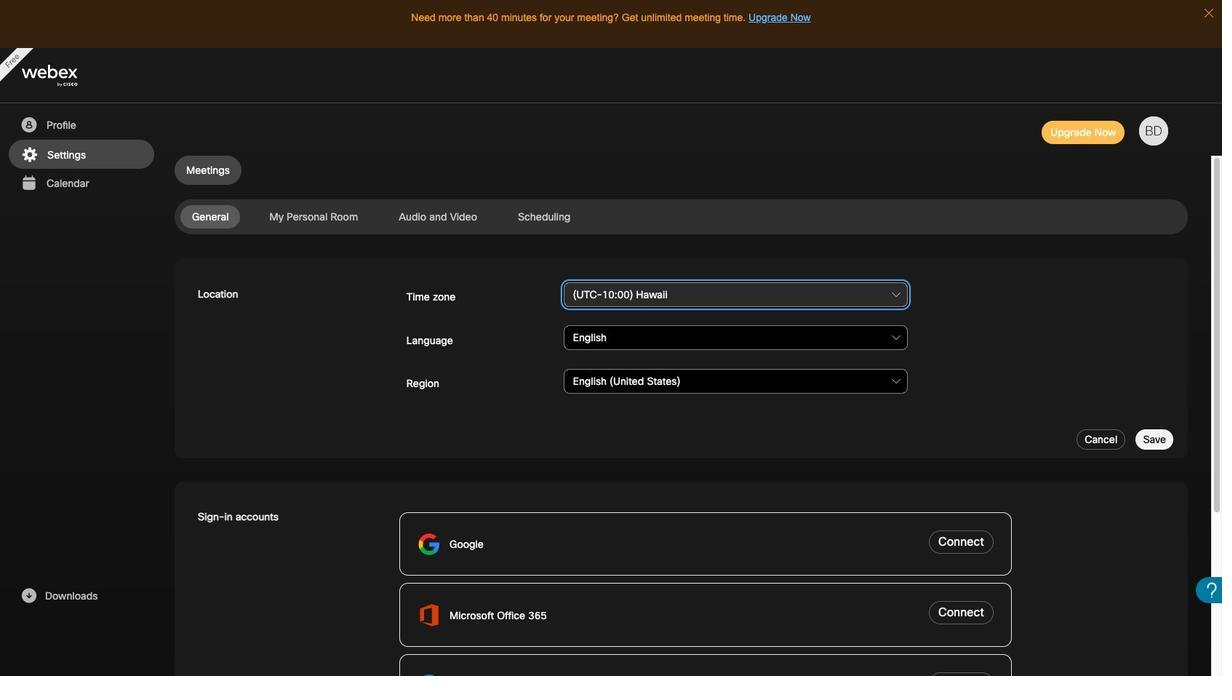Task type: vqa. For each thing, say whether or not it's contained in the screenshot.
tab list to the top
yes



Task type: locate. For each thing, give the bounding box(es) containing it.
None text field
[[564, 282, 909, 307], [564, 369, 909, 394], [564, 282, 909, 307], [564, 369, 909, 394]]

None text field
[[564, 326, 909, 350]]

banner
[[0, 48, 1223, 103]]

tab list
[[175, 156, 1189, 185], [175, 205, 1189, 229]]

0 vertical spatial tab list
[[175, 156, 1189, 185]]

mds people circle_filled image
[[20, 116, 38, 134]]

mds meetings_filled image
[[20, 175, 38, 192]]

1 vertical spatial tab list
[[175, 205, 1189, 229]]

2 tab list from the top
[[175, 205, 1189, 229]]



Task type: describe. For each thing, give the bounding box(es) containing it.
1 tab list from the top
[[175, 156, 1189, 185]]

mds settings_filled image
[[20, 146, 39, 164]]

cisco webex image
[[22, 65, 109, 87]]

mds content download_filled image
[[20, 587, 38, 605]]



